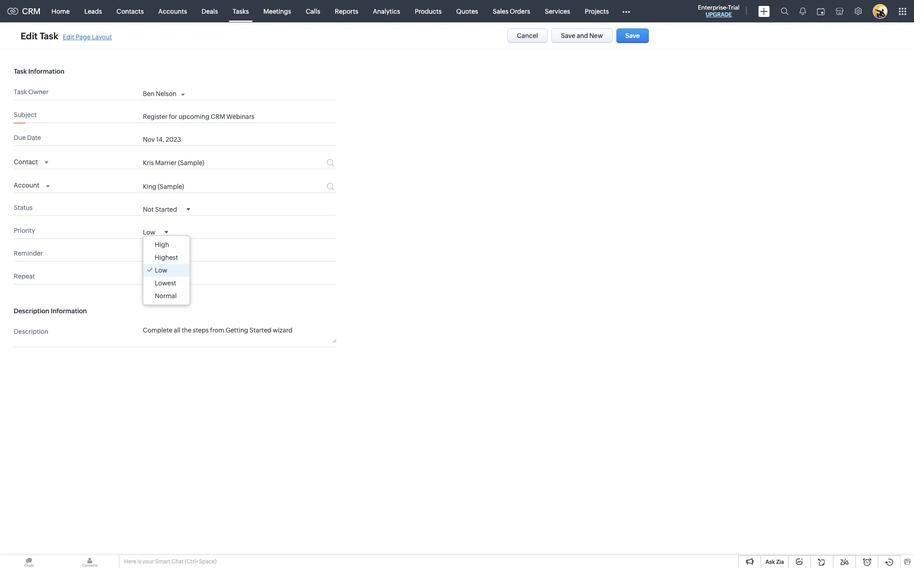 Task type: vqa. For each thing, say whether or not it's contained in the screenshot.
Nelson
yes



Task type: describe. For each thing, give the bounding box(es) containing it.
home link
[[44, 0, 77, 22]]

signals image
[[800, 7, 806, 15]]

reports link
[[328, 0, 366, 22]]

services
[[545, 8, 570, 15]]

lowest
[[155, 280, 176, 287]]

account
[[14, 182, 39, 189]]

search image
[[781, 7, 789, 15]]

create menu element
[[753, 0, 775, 22]]

reports
[[335, 8, 358, 15]]

deals
[[202, 8, 218, 15]]

tree containing high
[[143, 236, 189, 305]]

home
[[52, 8, 70, 15]]

mmm d, yyyy text field
[[143, 136, 308, 143]]

tasks link
[[225, 0, 256, 22]]

create menu image
[[758, 6, 770, 17]]

edit inside edit task edit page layout
[[63, 33, 74, 41]]

reminder
[[14, 250, 43, 257]]

information for task information
[[28, 68, 64, 75]]

meetings
[[263, 8, 291, 15]]

orders
[[510, 8, 530, 15]]

contacts
[[117, 8, 144, 15]]

chat
[[171, 559, 184, 566]]

accounts link
[[151, 0, 194, 22]]

low inside tree
[[155, 267, 167, 274]]

services link
[[538, 0, 577, 22]]

ask zia
[[765, 560, 784, 566]]

ben
[[143, 90, 154, 98]]

description information
[[14, 308, 87, 315]]

search element
[[775, 0, 794, 22]]

0 horizontal spatial edit
[[21, 30, 38, 41]]

sales
[[493, 8, 508, 15]]

task for task owner
[[14, 88, 27, 96]]

meetings link
[[256, 0, 298, 22]]

projects
[[585, 8, 609, 15]]

trial
[[728, 4, 740, 11]]

calls
[[306, 8, 320, 15]]

tasks
[[233, 8, 249, 15]]

status
[[14, 204, 33, 211]]

layout
[[92, 33, 112, 41]]

not
[[143, 206, 154, 213]]

crm
[[22, 6, 41, 16]]

enterprise-trial upgrade
[[698, 4, 740, 18]]

highest
[[155, 254, 178, 261]]

profile element
[[867, 0, 893, 22]]

calls link
[[298, 0, 328, 22]]

started
[[155, 206, 177, 213]]

smart
[[155, 559, 170, 566]]

normal
[[155, 292, 177, 300]]

edit task edit page layout
[[21, 30, 112, 41]]

description for description
[[14, 328, 48, 336]]

deals link
[[194, 0, 225, 22]]

enterprise-
[[698, 4, 728, 11]]



Task type: locate. For each thing, give the bounding box(es) containing it.
profile image
[[873, 4, 887, 19]]

ben nelson
[[143, 90, 176, 98]]

0 vertical spatial description
[[14, 308, 49, 315]]

edit
[[21, 30, 38, 41], [63, 33, 74, 41]]

1 description from the top
[[14, 308, 49, 315]]

Account field
[[14, 179, 50, 190]]

here
[[124, 559, 136, 566]]

low inside field
[[143, 229, 155, 236]]

ask
[[765, 560, 775, 566]]

task for task information
[[14, 68, 27, 75]]

not started
[[143, 206, 177, 213]]

Other Modules field
[[616, 4, 636, 19]]

low up lowest
[[155, 267, 167, 274]]

sales orders
[[493, 8, 530, 15]]

(ctrl+space)
[[185, 559, 216, 566]]

due
[[14, 134, 26, 142]]

task
[[40, 30, 58, 41], [14, 68, 27, 75], [14, 88, 27, 96]]

leads link
[[77, 0, 109, 22]]

repeat
[[14, 273, 35, 280]]

page
[[76, 33, 91, 41]]

high
[[155, 241, 169, 249]]

quotes link
[[449, 0, 485, 22]]

calendar image
[[817, 8, 825, 15]]

due date
[[14, 134, 41, 142]]

low
[[143, 229, 155, 236], [155, 267, 167, 274]]

owner
[[28, 88, 49, 96]]

analytics
[[373, 8, 400, 15]]

chats image
[[0, 556, 58, 569]]

sales orders link
[[485, 0, 538, 22]]

analytics link
[[366, 0, 407, 22]]

0 vertical spatial low
[[143, 229, 155, 236]]

description for description information
[[14, 308, 49, 315]]

1 vertical spatial task
[[14, 68, 27, 75]]

task up the task owner
[[14, 68, 27, 75]]

edit page layout link
[[63, 33, 112, 41]]

leads
[[84, 8, 102, 15]]

products link
[[407, 0, 449, 22]]

upgrade
[[706, 11, 732, 18]]

nelson
[[156, 90, 176, 98]]

subject
[[14, 111, 37, 119]]

your
[[142, 559, 154, 566]]

information
[[28, 68, 64, 75], [51, 308, 87, 315]]

date
[[27, 134, 41, 142]]

accounts
[[158, 8, 187, 15]]

2 vertical spatial task
[[14, 88, 27, 96]]

signals element
[[794, 0, 811, 22]]

1 vertical spatial low
[[155, 267, 167, 274]]

None text field
[[143, 160, 292, 167]]

Not Started field
[[143, 205, 190, 213]]

contact
[[14, 158, 38, 166]]

task owner
[[14, 88, 49, 96]]

edit left page in the top of the page
[[63, 33, 74, 41]]

priority
[[14, 227, 35, 234]]

description
[[14, 308, 49, 315], [14, 328, 48, 336]]

crm link
[[7, 6, 41, 16]]

Complete all the steps from Getting Started wizard text field
[[143, 326, 337, 343]]

0 vertical spatial information
[[28, 68, 64, 75]]

Low field
[[143, 228, 168, 236]]

Contact field
[[14, 156, 48, 167]]

2 description from the top
[[14, 328, 48, 336]]

tree
[[143, 236, 189, 305]]

edit down "crm"
[[21, 30, 38, 41]]

projects link
[[577, 0, 616, 22]]

1 vertical spatial description
[[14, 328, 48, 336]]

is
[[137, 559, 141, 566]]

task down 'home' on the top left
[[40, 30, 58, 41]]

contacts image
[[61, 556, 119, 569]]

description down description information
[[14, 328, 48, 336]]

quotes
[[456, 8, 478, 15]]

description down repeat
[[14, 308, 49, 315]]

0 vertical spatial task
[[40, 30, 58, 41]]

zia
[[776, 560, 784, 566]]

here is your smart chat (ctrl+space)
[[124, 559, 216, 566]]

information for description information
[[51, 308, 87, 315]]

1 horizontal spatial edit
[[63, 33, 74, 41]]

task information
[[14, 68, 64, 75]]

contacts link
[[109, 0, 151, 22]]

None button
[[507, 28, 548, 43], [551, 28, 613, 43], [616, 28, 649, 43], [507, 28, 548, 43], [551, 28, 613, 43], [616, 28, 649, 43]]

low up high
[[143, 229, 155, 236]]

1 vertical spatial information
[[51, 308, 87, 315]]

None text field
[[143, 113, 337, 120], [143, 183, 292, 190], [143, 113, 337, 120], [143, 183, 292, 190]]

task left 'owner'
[[14, 88, 27, 96]]

products
[[415, 8, 442, 15]]



